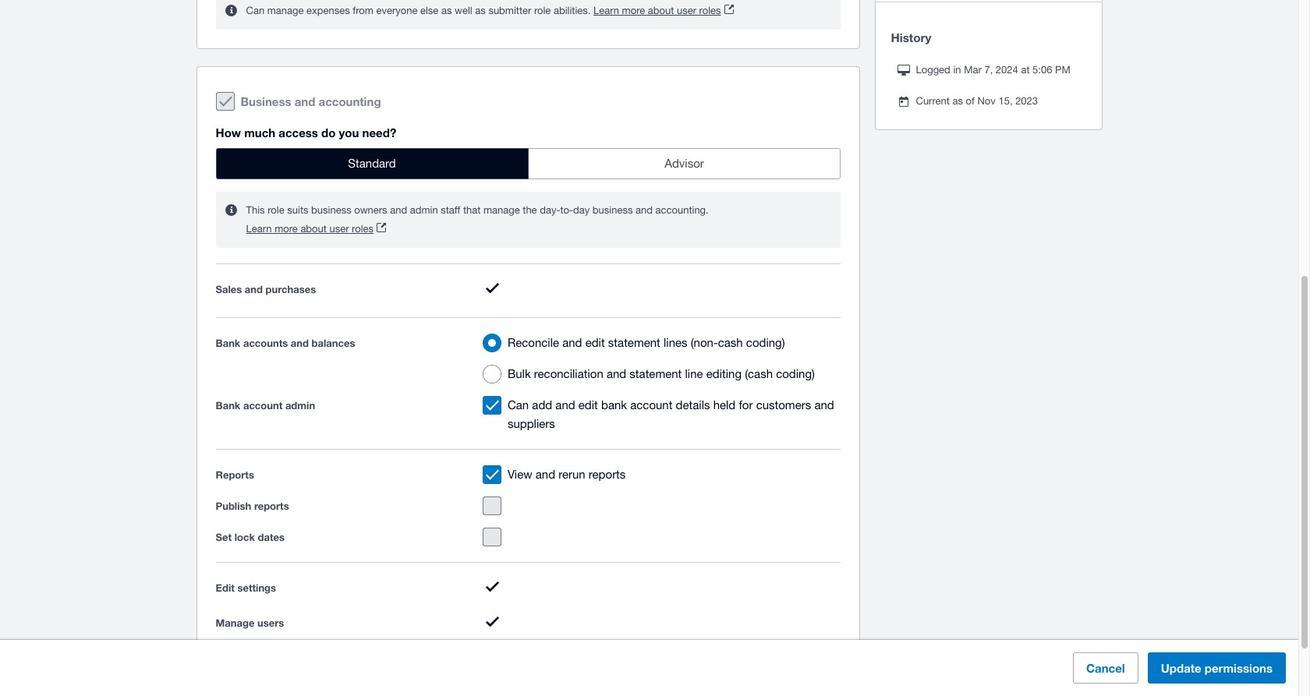 Task type: describe. For each thing, give the bounding box(es) containing it.
accounts
[[243, 337, 288, 350]]

more inside the "this role suits business owners and admin staff that manage the day-to-day business and accounting. learn more about user roles"
[[275, 223, 298, 235]]

you
[[339, 126, 359, 140]]

details
[[676, 399, 710, 412]]

day-
[[540, 204, 560, 216]]

logged in mar 7, 2024 at 5:06 pm
[[916, 64, 1071, 76]]

edit
[[216, 582, 235, 595]]

settings
[[237, 582, 276, 595]]

(non-
[[691, 336, 718, 350]]

and up reconciliation
[[563, 336, 582, 350]]

how
[[216, 126, 241, 140]]

coding) for reconcile and edit statement lines (non-cash coding)
[[746, 336, 785, 350]]

staff
[[441, 204, 461, 216]]

bank accounts and balances
[[216, 337, 355, 350]]

user inside the "this role suits business owners and admin staff that manage the day-to-day business and accounting. learn more about user roles"
[[330, 223, 349, 235]]

bulk reconciliation and statement line editing (cash coding)
[[508, 368, 815, 381]]

current
[[916, 95, 950, 107]]

sales
[[216, 283, 242, 296]]

roles inside the "this role suits business owners and admin staff that manage the day-to-day business and accounting. learn more about user roles"
[[352, 223, 374, 235]]

publish reports
[[216, 500, 289, 513]]

access
[[279, 126, 318, 140]]

statement for lines
[[608, 336, 661, 350]]

manage inside the "this role suits business owners and admin staff that manage the day-to-day business and accounting. learn more about user roles"
[[484, 204, 520, 216]]

suppliers
[[508, 418, 555, 431]]

purchases
[[266, 283, 316, 296]]

publish
[[216, 500, 251, 513]]

need?
[[362, 126, 396, 140]]

learn more about user roles link for can manage expenses from everyone else as well as submitter role abilities. learn more about user roles
[[594, 2, 734, 20]]

bulk
[[508, 368, 531, 381]]

0 horizontal spatial manage
[[267, 5, 304, 16]]

1 horizontal spatial reports
[[589, 468, 626, 482]]

do
[[321, 126, 336, 140]]

current as of nov 15, 2023
[[916, 95, 1038, 107]]

update permissions
[[1161, 662, 1273, 676]]

reports
[[216, 469, 254, 482]]

7,
[[985, 64, 993, 76]]

update
[[1161, 662, 1202, 676]]

manage
[[216, 617, 255, 629]]

2024
[[996, 64, 1019, 76]]

0 horizontal spatial account
[[243, 400, 283, 412]]

the
[[523, 204, 537, 216]]

reconciliation
[[534, 368, 604, 381]]

suits
[[287, 204, 309, 216]]

how much access do you need?
[[216, 126, 396, 140]]

else
[[420, 5, 439, 16]]

line
[[685, 368, 703, 381]]

everyone
[[376, 5, 418, 16]]

coding) for bulk reconciliation and statement line editing (cash coding)
[[776, 368, 815, 381]]

business and accounting
[[241, 94, 381, 108]]

balances
[[312, 337, 355, 350]]

2023
[[1016, 95, 1038, 107]]

to-
[[560, 204, 573, 216]]

accounting
[[319, 94, 381, 108]]

1 horizontal spatial roles
[[699, 5, 721, 16]]

0 horizontal spatial as
[[441, 5, 452, 16]]

expenses
[[307, 5, 350, 16]]

1 horizontal spatial as
[[475, 5, 486, 16]]

edit inside can add and edit bank account details held for customers and suppliers
[[579, 399, 598, 412]]

1 horizontal spatial learn
[[594, 5, 619, 16]]

dates
[[258, 531, 285, 544]]

and right owners
[[390, 204, 407, 216]]

about inside the "this role suits business owners and admin staff that manage the day-to-day business and accounting. learn more about user roles"
[[301, 223, 327, 235]]

5:06
[[1033, 64, 1053, 76]]

cash
[[718, 336, 743, 350]]

owners
[[354, 204, 387, 216]]

that
[[463, 204, 481, 216]]

add
[[532, 399, 552, 412]]

permissions
[[1205, 662, 1273, 676]]

bank for bank accounts and balances
[[216, 337, 241, 350]]

update permissions button
[[1148, 653, 1286, 684]]

of
[[966, 95, 975, 107]]

rerun
[[559, 468, 586, 482]]

learn more about user roles link for this role suits business owners and admin staff that manage the day-to-day business and accounting. learn more about user roles
[[246, 220, 386, 239]]

for
[[739, 399, 753, 412]]

2 business from the left
[[593, 204, 633, 216]]



Task type: vqa. For each thing, say whether or not it's contained in the screenshot.
the topmost reports
yes



Task type: locate. For each thing, give the bounding box(es) containing it.
0 vertical spatial roles
[[699, 5, 721, 16]]

1 vertical spatial user
[[330, 223, 349, 235]]

2 horizontal spatial as
[[953, 95, 963, 107]]

1 vertical spatial option group
[[477, 328, 841, 390]]

1 vertical spatial can
[[508, 399, 529, 412]]

day
[[573, 204, 590, 216]]

view
[[508, 468, 532, 482]]

and right customers
[[815, 399, 834, 412]]

1 vertical spatial more
[[275, 223, 298, 235]]

roles
[[699, 5, 721, 16], [352, 223, 374, 235]]

cancel button
[[1073, 653, 1139, 684]]

0 vertical spatial edit
[[586, 336, 605, 350]]

1 horizontal spatial can
[[508, 399, 529, 412]]

1 horizontal spatial more
[[622, 5, 645, 16]]

0 horizontal spatial user
[[330, 223, 349, 235]]

1 business from the left
[[311, 204, 352, 216]]

and right view
[[536, 468, 555, 482]]

bank for bank account admin
[[216, 400, 241, 412]]

0 vertical spatial option group
[[216, 148, 841, 179]]

0 vertical spatial learn more about user roles link
[[594, 2, 734, 20]]

abilities.
[[554, 5, 591, 16]]

and left accounting.
[[636, 204, 653, 216]]

pm
[[1055, 64, 1071, 76]]

1 vertical spatial reports
[[254, 500, 289, 513]]

as left 'of'
[[953, 95, 963, 107]]

0 vertical spatial admin
[[410, 204, 438, 216]]

1 horizontal spatial learn more about user roles link
[[594, 2, 734, 20]]

1 vertical spatial bank
[[216, 400, 241, 412]]

role inside the "this role suits business owners and admin staff that manage the day-to-day business and accounting. learn more about user roles"
[[268, 204, 284, 216]]

manage users
[[216, 617, 284, 629]]

0 horizontal spatial roles
[[352, 223, 374, 235]]

reconcile and edit statement lines (non-cash coding)
[[508, 336, 785, 350]]

1 horizontal spatial about
[[648, 5, 674, 16]]

1 horizontal spatial business
[[593, 204, 633, 216]]

well
[[455, 5, 472, 16]]

0 vertical spatial about
[[648, 5, 674, 16]]

bank
[[601, 399, 627, 412]]

history
[[891, 31, 932, 45]]

0 vertical spatial manage
[[267, 5, 304, 16]]

1 vertical spatial admin
[[285, 400, 315, 412]]

admin down bank accounts and balances
[[285, 400, 315, 412]]

1 vertical spatial edit
[[579, 399, 598, 412]]

learn down this
[[246, 223, 272, 235]]

reconcile
[[508, 336, 559, 350]]

learn inside the "this role suits business owners and admin staff that manage the day-to-day business and accounting. learn more about user roles"
[[246, 223, 272, 235]]

held
[[713, 399, 736, 412]]

can left expenses on the top of page
[[246, 5, 265, 16]]

and left "balances"
[[291, 337, 309, 350]]

0 horizontal spatial can
[[246, 5, 265, 16]]

account down accounts
[[243, 400, 283, 412]]

0 vertical spatial role
[[534, 5, 551, 16]]

standard
[[348, 157, 396, 170]]

role left abilities.
[[534, 5, 551, 16]]

mar
[[964, 64, 982, 76]]

coding)
[[746, 336, 785, 350], [776, 368, 815, 381]]

edit
[[586, 336, 605, 350], [579, 399, 598, 412]]

can up suppliers
[[508, 399, 529, 412]]

at
[[1021, 64, 1030, 76]]

submitter
[[489, 5, 531, 16]]

coding) up (cash
[[746, 336, 785, 350]]

0 vertical spatial more
[[622, 5, 645, 16]]

logged
[[916, 64, 951, 76]]

account inside can add and edit bank account details held for customers and suppliers
[[630, 399, 673, 412]]

set
[[216, 531, 232, 544]]

bank
[[216, 337, 241, 350], [216, 400, 241, 412]]

0 horizontal spatial admin
[[285, 400, 315, 412]]

cancel
[[1087, 662, 1125, 676]]

users
[[257, 617, 284, 629]]

can for can manage expenses from everyone else as well as submitter role abilities. learn more about user roles
[[246, 5, 265, 16]]

and
[[295, 94, 315, 108], [390, 204, 407, 216], [636, 204, 653, 216], [245, 283, 263, 296], [563, 336, 582, 350], [291, 337, 309, 350], [607, 368, 627, 381], [556, 399, 575, 412], [815, 399, 834, 412], [536, 468, 555, 482]]

1 vertical spatial coding)
[[776, 368, 815, 381]]

business
[[241, 94, 291, 108]]

more down suits
[[275, 223, 298, 235]]

learn right abilities.
[[594, 5, 619, 16]]

customers
[[756, 399, 811, 412]]

learn more about user roles link
[[594, 2, 734, 20], [246, 220, 386, 239]]

0 vertical spatial coding)
[[746, 336, 785, 350]]

statement down reconcile and edit statement lines (non-cash coding)
[[630, 368, 682, 381]]

option group
[[216, 148, 841, 179], [477, 328, 841, 390]]

0 horizontal spatial reports
[[254, 500, 289, 513]]

0 vertical spatial reports
[[589, 468, 626, 482]]

1 vertical spatial learn
[[246, 223, 272, 235]]

and up how much access do you need?
[[295, 94, 315, 108]]

as
[[441, 5, 452, 16], [475, 5, 486, 16], [953, 95, 963, 107]]

lock
[[235, 531, 255, 544]]

0 horizontal spatial learn
[[246, 223, 272, 235]]

statement for line
[[630, 368, 682, 381]]

accounting.
[[656, 204, 709, 216]]

lines
[[664, 336, 688, 350]]

bank left accounts
[[216, 337, 241, 350]]

view and rerun reports
[[508, 468, 626, 482]]

0 vertical spatial can
[[246, 5, 265, 16]]

1 horizontal spatial role
[[534, 5, 551, 16]]

business
[[311, 204, 352, 216], [593, 204, 633, 216]]

can inside can add and edit bank account details held for customers and suppliers
[[508, 399, 529, 412]]

manage left expenses on the top of page
[[267, 5, 304, 16]]

more right abilities.
[[622, 5, 645, 16]]

this
[[246, 204, 265, 216]]

admin left staff
[[410, 204, 438, 216]]

15,
[[999, 95, 1013, 107]]

1 vertical spatial role
[[268, 204, 284, 216]]

as left well at the top of the page
[[441, 5, 452, 16]]

edit up reconciliation
[[586, 336, 605, 350]]

0 vertical spatial bank
[[216, 337, 241, 350]]

can manage expenses from everyone else as well as submitter role abilities. learn more about user roles
[[246, 5, 721, 16]]

much
[[244, 126, 276, 140]]

coding) up customers
[[776, 368, 815, 381]]

(cash
[[745, 368, 773, 381]]

manage left the
[[484, 204, 520, 216]]

this role suits business owners and admin staff that manage the day-to-day business and accounting. learn more about user roles
[[246, 204, 709, 235]]

business right day
[[593, 204, 633, 216]]

nov
[[978, 95, 996, 107]]

option group containing reconcile and edit statement lines (non-cash coding)
[[477, 328, 841, 390]]

edit settings
[[216, 582, 276, 595]]

account
[[630, 399, 673, 412], [243, 400, 283, 412]]

can add and edit bank account details held for customers and suppliers
[[508, 399, 834, 431]]

manage
[[267, 5, 304, 16], [484, 204, 520, 216]]

0 horizontal spatial more
[[275, 223, 298, 235]]

advisor
[[665, 157, 704, 170]]

1 vertical spatial learn more about user roles link
[[246, 220, 386, 239]]

bank up reports on the bottom left of page
[[216, 400, 241, 412]]

role
[[534, 5, 551, 16], [268, 204, 284, 216]]

1 vertical spatial statement
[[630, 368, 682, 381]]

as right well at the top of the page
[[475, 5, 486, 16]]

from
[[353, 5, 374, 16]]

can for can add and edit bank account details held for customers and suppliers
[[508, 399, 529, 412]]

and right sales
[[245, 283, 263, 296]]

statement
[[608, 336, 661, 350], [630, 368, 682, 381]]

reports up dates at the left of page
[[254, 500, 289, 513]]

0 horizontal spatial learn more about user roles link
[[246, 220, 386, 239]]

and right add
[[556, 399, 575, 412]]

1 vertical spatial manage
[[484, 204, 520, 216]]

edit left bank
[[579, 399, 598, 412]]

option group containing standard
[[216, 148, 841, 179]]

1 vertical spatial about
[[301, 223, 327, 235]]

0 horizontal spatial business
[[311, 204, 352, 216]]

and up bank
[[607, 368, 627, 381]]

role right this
[[268, 204, 284, 216]]

1 horizontal spatial manage
[[484, 204, 520, 216]]

editing
[[707, 368, 742, 381]]

0 vertical spatial user
[[677, 5, 697, 16]]

more
[[622, 5, 645, 16], [275, 223, 298, 235]]

admin
[[410, 204, 438, 216], [285, 400, 315, 412]]

0 horizontal spatial role
[[268, 204, 284, 216]]

set lock dates
[[216, 531, 285, 544]]

0 vertical spatial learn
[[594, 5, 619, 16]]

in
[[954, 64, 961, 76]]

business right suits
[[311, 204, 352, 216]]

1 vertical spatial roles
[[352, 223, 374, 235]]

account down bulk reconciliation and statement line editing (cash coding)
[[630, 399, 673, 412]]

admin inside the "this role suits business owners and admin staff that manage the day-to-day business and accounting. learn more about user roles"
[[410, 204, 438, 216]]

2 bank from the top
[[216, 400, 241, 412]]

statement up bulk reconciliation and statement line editing (cash coding)
[[608, 336, 661, 350]]

1 horizontal spatial admin
[[410, 204, 438, 216]]

1 bank from the top
[[216, 337, 241, 350]]

1 horizontal spatial account
[[630, 399, 673, 412]]

bank account admin
[[216, 400, 315, 412]]

learn
[[594, 5, 619, 16], [246, 223, 272, 235]]

sales and purchases
[[216, 283, 316, 296]]

0 vertical spatial statement
[[608, 336, 661, 350]]

0 horizontal spatial about
[[301, 223, 327, 235]]

1 horizontal spatial user
[[677, 5, 697, 16]]

can
[[246, 5, 265, 16], [508, 399, 529, 412]]

reports right rerun
[[589, 468, 626, 482]]



